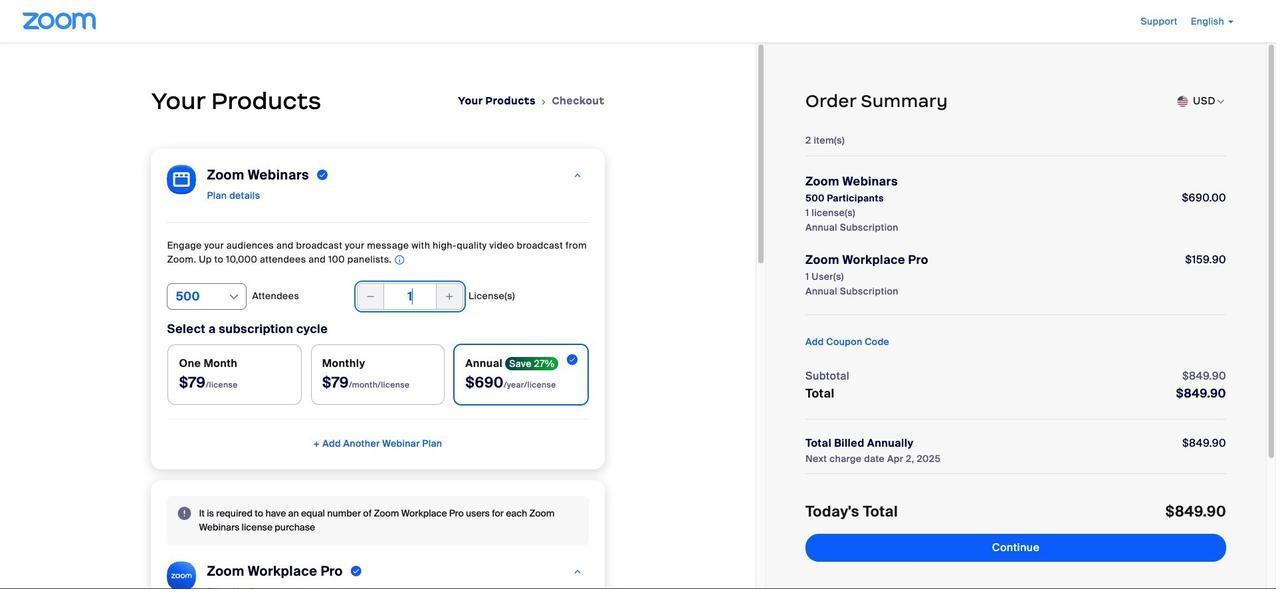 Task type: describe. For each thing, give the bounding box(es) containing it.
zoom one pro plan image
[[573, 563, 583, 581]]

zoom webinars plan image
[[573, 166, 583, 185]]

zoom webinars 500  + ' select the number of license' 1 decrease image
[[365, 287, 376, 306]]

success image
[[317, 167, 328, 183]]

zoom webinars+' icon' image
[[167, 165, 196, 194]]

zoom webinars 500  + ' Select the number of license' The Zoom Webinars license count cannot exceed the Zoom Workplace license count. field
[[357, 283, 464, 310]]

success image
[[351, 563, 362, 579]]

zoom logo image
[[23, 13, 96, 29]]

show options image
[[228, 290, 241, 304]]

show options image
[[1216, 96, 1227, 107]]

zoom one image
[[167, 561, 196, 589]]



Task type: locate. For each thing, give the bounding box(es) containing it.
zoom webinars 500  + ' select the number of license' 1 increase image
[[444, 287, 455, 306]]

warning image
[[178, 507, 191, 520]]

secure trust image
[[963, 564, 1070, 589]]

select a subscription cycle option group
[[167, 344, 589, 406]]

right image
[[540, 96, 548, 109]]

breadcrumb navigation
[[458, 94, 605, 109]]

alert
[[167, 496, 589, 545]]



Task type: vqa. For each thing, say whether or not it's contained in the screenshot.
top Show options icon
yes



